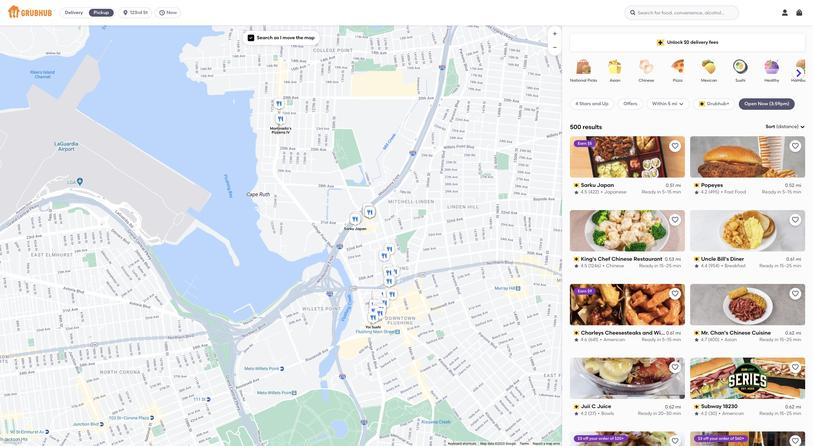 Task type: vqa. For each thing, say whether or not it's contained in the screenshot.


Task type: locate. For each thing, give the bounding box(es) containing it.
4 stars and up
[[576, 101, 609, 107]]

$3 for $3 off your order of $60+
[[699, 437, 703, 441]]

4.5 for king's chef chinese restaurant
[[581, 263, 588, 269]]

mi for bill's
[[797, 257, 802, 262]]

1 vertical spatial sarku
[[344, 227, 354, 231]]

ready in 5–15 min down 0.52 in the right of the page
[[763, 190, 802, 195]]

star icon image left 4.4
[[695, 264, 700, 269]]

now right open
[[759, 101, 769, 107]]

grubhub plus flag logo image left the unlock
[[657, 39, 665, 46]]

$3 off your order of $60+
[[699, 437, 745, 441]]

breakfast
[[725, 263, 746, 269]]

ready in 15–25 min
[[640, 263, 682, 269], [760, 263, 802, 269], [760, 337, 802, 343], [760, 411, 802, 417]]

japan inside sarku japan yoi sushi
[[355, 227, 367, 231]]

american down cheesesteaks
[[604, 337, 626, 343]]

chinese down chinese image at top
[[639, 78, 655, 83]]

juii c juice image
[[364, 206, 377, 220]]

terms
[[520, 442, 529, 446]]

sarku japan image
[[349, 213, 362, 227]]

2 your from the left
[[710, 437, 719, 441]]

4.5 down king's
[[581, 263, 588, 269]]

and for cheesesteaks
[[643, 330, 653, 336]]

off down 4.2 (30)
[[704, 437, 709, 441]]

1 horizontal spatial grubhub plus flag logo image
[[700, 102, 706, 107]]

popeyes image
[[349, 212, 362, 227]]

in for popeyes
[[778, 190, 782, 195]]

in for juii c juice
[[654, 411, 658, 417]]

earn for charleys cheesesteaks and wings
[[578, 289, 587, 294]]

(
[[777, 124, 779, 130]]

off
[[584, 437, 589, 441], [704, 437, 709, 441]]

0 vertical spatial sarku
[[581, 182, 596, 188]]

1 vertical spatial 4.5
[[581, 263, 588, 269]]

zaab zaab image
[[368, 305, 381, 319]]

$20+
[[615, 437, 624, 441]]

martiniello's
[[270, 127, 292, 131]]

• breakfast
[[722, 263, 746, 269]]

4.7
[[702, 337, 708, 343]]

provence - charcoal bbq & asian cuisines 普罗旺斯 烧烤 & 特色菜 image
[[382, 263, 395, 278]]

svg image inside field
[[801, 124, 806, 130]]

save this restaurant image
[[792, 142, 800, 150], [672, 216, 680, 224], [792, 216, 800, 224], [672, 364, 680, 372], [792, 364, 800, 372], [672, 438, 680, 446], [792, 438, 800, 446]]

1 horizontal spatial sushi
[[736, 78, 746, 83]]

1 horizontal spatial of
[[731, 437, 735, 441]]

subscription pass image left charleys
[[574, 331, 580, 336]]

star icon image left 4.5 (422)
[[574, 190, 580, 195]]

四四南村 four four south village taipei beef noodles image
[[374, 302, 387, 316]]

5–15
[[663, 190, 672, 195], [783, 190, 793, 195], [663, 337, 672, 343]]

1 vertical spatial • american
[[719, 411, 745, 417]]

0 vertical spatial grubhub plus flag logo image
[[657, 39, 665, 46]]

grubhub plus flag logo image
[[657, 39, 665, 46], [700, 102, 706, 107]]

0 horizontal spatial and
[[593, 101, 601, 107]]

none field containing sort
[[766, 124, 806, 130]]

star icon image left the 4.6
[[574, 338, 580, 343]]

minus icon image
[[552, 44, 559, 51]]

1 horizontal spatial map
[[546, 442, 553, 446]]

0 vertical spatial 0.61
[[787, 257, 795, 262]]

of
[[611, 437, 614, 441], [731, 437, 735, 441]]

$60+
[[736, 437, 745, 441]]

uncle bill's diner
[[702, 256, 745, 262]]

1 vertical spatial japan
[[355, 227, 367, 231]]

japan for sarku japan yoi sushi
[[355, 227, 367, 231]]

subscription pass image left popeyes
[[695, 183, 701, 188]]

None field
[[766, 124, 806, 130]]

iv
[[287, 130, 290, 135]]

your for $3 off your order of $60+
[[710, 437, 719, 441]]

neel deli image
[[388, 265, 401, 280]]

earn left $9
[[578, 289, 587, 294]]

mi
[[672, 101, 678, 107], [676, 183, 682, 188], [797, 183, 802, 188], [676, 257, 682, 262], [797, 257, 802, 262], [676, 331, 682, 336], [797, 331, 802, 336], [676, 405, 682, 410], [797, 405, 802, 410]]

mi for cheesesteaks
[[676, 331, 682, 336]]

4.5 (1246)
[[581, 263, 602, 269]]

0 horizontal spatial 0.61 mi
[[667, 331, 682, 336]]

order left $20+
[[599, 437, 610, 441]]

5–15 down 0.52 in the right of the page
[[783, 190, 793, 195]]

open now (3:59pm)
[[745, 101, 790, 107]]

1 your from the left
[[590, 437, 598, 441]]

1 horizontal spatial 0.61
[[787, 257, 795, 262]]

0 vertical spatial asian
[[610, 78, 621, 83]]

• for popeyes
[[722, 190, 723, 195]]

your for $3 off your order of $20+
[[590, 437, 598, 441]]

star icon image left 4.7
[[695, 338, 700, 343]]

teriyaki one image
[[364, 205, 377, 220]]

mi for c
[[676, 405, 682, 410]]

zou's image
[[375, 303, 388, 317]]

ready in 5–15 min down wings
[[642, 337, 682, 343]]

• right (422)
[[601, 190, 603, 195]]

grubhub plus flag logo image left grubhub+
[[700, 102, 706, 107]]

1 4.5 from the top
[[581, 190, 588, 195]]

c
[[592, 404, 596, 410]]

0 vertical spatial map
[[305, 35, 315, 41]]

min for mr. chan's chinese cuisine
[[794, 337, 802, 343]]

star icon image left 4.2 (495)
[[695, 190, 700, 195]]

and
[[593, 101, 601, 107], [643, 330, 653, 336]]

in for sarku japan
[[658, 190, 662, 195]]

star icon image for subway 18230
[[695, 412, 700, 417]]

1 horizontal spatial off
[[704, 437, 709, 441]]

subway
[[702, 404, 722, 410]]

0.61
[[787, 257, 795, 262], [667, 331, 675, 336]]

1 vertical spatial earn
[[578, 289, 587, 294]]

1 horizontal spatial japan
[[598, 182, 615, 188]]

2 4.5 from the top
[[581, 263, 588, 269]]

1 horizontal spatial your
[[710, 437, 719, 441]]

off for $3 off your order of $60+
[[704, 437, 709, 441]]

• down uncle bill's diner
[[722, 263, 724, 269]]

15–25 for subway 18230
[[780, 411, 793, 417]]

0.62 mi for juice
[[666, 405, 682, 410]]

subscription pass image
[[574, 257, 580, 262], [695, 257, 701, 262], [574, 331, 580, 336], [574, 405, 580, 409]]

chinese
[[639, 78, 655, 83], [612, 256, 633, 262], [607, 263, 625, 269], [730, 330, 751, 336]]

sushi image
[[730, 60, 753, 74]]

1 horizontal spatial order
[[720, 437, 730, 441]]

1 vertical spatial 0.61 mi
[[667, 331, 682, 336]]

4.2 left (30)
[[702, 411, 708, 417]]

• american for 18230
[[719, 411, 745, 417]]

sarku up 4.5 (422)
[[581, 182, 596, 188]]

sushi inside sarku japan yoi sushi
[[372, 325, 381, 329]]

earn left $5
[[578, 141, 587, 146]]

0 vertical spatial 4.5
[[581, 190, 588, 195]]

svg image inside the now button
[[159, 9, 165, 16]]

min
[[673, 190, 682, 195], [794, 190, 802, 195], [673, 263, 682, 269], [794, 263, 802, 269], [673, 337, 682, 343], [794, 337, 802, 343], [673, 411, 682, 417], [794, 411, 802, 417]]

• down chef on the bottom
[[603, 263, 605, 269]]

• right (641) on the bottom right of the page
[[601, 337, 602, 343]]

• american for cheesesteaks
[[601, 337, 626, 343]]

uncle
[[702, 256, 717, 262]]

4.4 (954)
[[702, 263, 720, 269]]

$3 for $3 off your order of $20+
[[578, 437, 583, 441]]

japanese
[[605, 190, 627, 195]]

2 of from the left
[[731, 437, 735, 441]]

粥之家 congee village image
[[371, 288, 384, 302]]

svg image
[[782, 9, 790, 17], [796, 9, 804, 17], [122, 9, 129, 16], [249, 36, 253, 40]]

subscription pass image
[[574, 183, 580, 188], [695, 183, 701, 188], [695, 331, 701, 336], [695, 405, 701, 409]]

0 horizontal spatial $3
[[578, 437, 583, 441]]

4.6
[[581, 337, 588, 343]]

star icon image left 4.2 (30)
[[695, 412, 700, 417]]

0 horizontal spatial american
[[604, 337, 626, 343]]

star icon image for juii c juice
[[574, 412, 580, 417]]

american down 18230 at right bottom
[[723, 411, 745, 417]]

in for uncle bill's diner
[[775, 263, 779, 269]]

0.62
[[786, 331, 795, 336], [666, 405, 675, 410], [786, 405, 795, 410]]

asian down mr. chan's chinese cuisine
[[725, 337, 738, 343]]

japan up • japanese
[[598, 182, 615, 188]]

food
[[736, 190, 747, 195]]

ready for popeyes
[[763, 190, 777, 195]]

ready in 5–15 min
[[642, 190, 682, 195], [763, 190, 802, 195], [642, 337, 682, 343]]

©2023
[[495, 442, 505, 446]]

your down (27)
[[590, 437, 598, 441]]

0 horizontal spatial japan
[[355, 227, 367, 231]]

subscription pass image for popeyes
[[695, 183, 701, 188]]

sarku japan yoi sushi
[[344, 227, 381, 329]]

1 vertical spatial american
[[723, 411, 745, 417]]

1 earn from the top
[[578, 141, 587, 146]]

svg image inside 123rd st button
[[122, 9, 129, 16]]

results
[[583, 123, 603, 131]]

save this restaurant image
[[672, 142, 680, 150], [672, 290, 680, 298], [792, 290, 800, 298]]

1 $3 from the left
[[578, 437, 583, 441]]

0.51
[[667, 183, 675, 188]]

order for $20+
[[599, 437, 610, 441]]

order left $60+
[[720, 437, 730, 441]]

uncle bill's diner image
[[362, 205, 375, 220]]

and left wings
[[643, 330, 653, 336]]

2 earn from the top
[[578, 289, 587, 294]]

4.5 left (422)
[[581, 190, 588, 195]]

of left $20+
[[611, 437, 614, 441]]

sort
[[766, 124, 776, 130]]

1 of from the left
[[611, 437, 614, 441]]

• bowls
[[598, 411, 615, 417]]

subscription pass image left subway in the bottom right of the page
[[695, 405, 701, 409]]

1 horizontal spatial asian
[[725, 337, 738, 343]]

american
[[604, 337, 626, 343], [723, 411, 745, 417]]

• right (27)
[[598, 411, 600, 417]]

sarku down "popeyes" icon
[[344, 227, 354, 231]]

chinese down king's chef chinese restaurant
[[607, 263, 625, 269]]

japan for sarku japan
[[598, 182, 615, 188]]

ready in 15–25 min for mr. chan's chinese cuisine
[[760, 337, 802, 343]]

5–15 down 0.51
[[663, 190, 672, 195]]

asian down asian image
[[610, 78, 621, 83]]

star icon image left 4.2 (27) in the bottom right of the page
[[574, 412, 580, 417]]

1 order from the left
[[599, 437, 610, 441]]

ready for sarku japan
[[642, 190, 657, 195]]

• chinese
[[603, 263, 625, 269]]

15–25 for uncle bill's diner
[[780, 263, 793, 269]]

teriyaki one logo image
[[570, 432, 686, 446]]

• left the fast
[[722, 190, 723, 195]]

sing choi kee image
[[368, 298, 381, 313]]

1 off from the left
[[584, 437, 589, 441]]

pizza image
[[667, 60, 690, 74]]

charleys cheesesteaks and wings
[[581, 330, 670, 336]]

subscription pass image for king's chef chinese restaurant
[[574, 257, 580, 262]]

• american down cheesesteaks
[[601, 337, 626, 343]]

american for 18230
[[723, 411, 745, 417]]

subscription pass image left mr.
[[695, 331, 701, 336]]

1 horizontal spatial american
[[723, 411, 745, 417]]

old guy burger image
[[386, 288, 399, 302]]

0 vertical spatial american
[[604, 337, 626, 343]]

0 horizontal spatial now
[[167, 10, 177, 15]]

off down 4.2 (27) in the bottom right of the page
[[584, 437, 589, 441]]

0 horizontal spatial • american
[[601, 337, 626, 343]]

0 horizontal spatial grubhub plus flag logo image
[[657, 39, 665, 46]]

subscription pass image left king's
[[574, 257, 580, 262]]

0 vertical spatial japan
[[598, 182, 615, 188]]

$3 down 4.2 (30)
[[699, 437, 703, 441]]

0 horizontal spatial sarku
[[344, 227, 354, 231]]

min for popeyes
[[794, 190, 802, 195]]

coco hotpot 皇椰鸡 image
[[372, 299, 385, 314]]

2 off from the left
[[704, 437, 709, 441]]

2 $3 from the left
[[699, 437, 703, 441]]

red house restaurant小红楼 image
[[371, 291, 384, 305]]

stars
[[580, 101, 592, 107]]

save this restaurant image for popeyes
[[792, 142, 800, 150]]

4.5 for sarku japan
[[581, 190, 588, 195]]

0 horizontal spatial order
[[599, 437, 610, 441]]

5–15 for charleys cheesesteaks and wings
[[663, 337, 672, 343]]

123rd
[[130, 10, 142, 15]]

unlock $0 delivery fees
[[668, 40, 719, 45]]

0 horizontal spatial map
[[305, 35, 315, 41]]

the
[[296, 35, 304, 41]]

save this restaurant image for uncle bill's diner
[[792, 216, 800, 224]]

• right (30)
[[719, 411, 721, 417]]

soft swerve ice cream image
[[371, 297, 384, 312]]

sushi right yoi
[[372, 325, 381, 329]]

yoi
[[366, 325, 371, 329]]

0 horizontal spatial of
[[611, 437, 614, 441]]

1 horizontal spatial and
[[643, 330, 653, 336]]

4.2 down 'juii' on the right of the page
[[581, 411, 588, 417]]

$3 down 4.2 (27) in the bottom right of the page
[[578, 437, 583, 441]]

1 horizontal spatial 0.61 mi
[[787, 257, 802, 262]]

0.62 for chinese
[[786, 331, 795, 336]]

delivery button
[[60, 8, 88, 18]]

fees
[[710, 40, 719, 45]]

st
[[143, 10, 148, 15]]

prince tea house image
[[375, 288, 388, 303]]

japan down "popeyes" icon
[[355, 227, 367, 231]]

0 vertical spatial and
[[593, 101, 601, 107]]

ready for charleys cheesesteaks and wings
[[642, 337, 657, 343]]

• down the chan's
[[722, 337, 724, 343]]

0 horizontal spatial your
[[590, 437, 598, 441]]

2 order from the left
[[720, 437, 730, 441]]

star icon image left 4.5 (1246) at the right bottom
[[574, 264, 580, 269]]

star icon image
[[574, 190, 580, 195], [695, 190, 700, 195], [574, 264, 580, 269], [695, 264, 700, 269], [574, 338, 580, 343], [695, 338, 700, 343], [574, 412, 580, 417], [695, 412, 700, 417]]

subscription pass image left uncle
[[695, 257, 701, 262]]

ready in 5–15 min down 0.51
[[642, 190, 682, 195]]

subway 18230 logo image
[[691, 358, 806, 400]]

save this restaurant image for juii c juice
[[672, 364, 680, 372]]

svg image
[[159, 9, 165, 16], [630, 9, 637, 16], [679, 102, 684, 107], [801, 124, 806, 130]]

kulu desserts image
[[371, 296, 384, 310]]

save this restaurant image for king's chef chinese restaurant
[[672, 216, 680, 224]]

a
[[544, 442, 546, 446]]

1 horizontal spatial sarku
[[581, 182, 596, 188]]

sarku inside sarku japan yoi sushi
[[344, 227, 354, 231]]

grubhub plus flag logo image for grubhub+
[[700, 102, 706, 107]]

15–25
[[660, 263, 672, 269], [780, 263, 793, 269], [780, 337, 793, 343], [780, 411, 793, 417]]

4.5
[[581, 190, 588, 195], [581, 263, 588, 269]]

sushi down sushi image
[[736, 78, 746, 83]]

ready for king's chef chinese restaurant
[[640, 263, 654, 269]]

subscription pass image for juii c juice
[[574, 405, 580, 409]]

popeyes
[[702, 182, 724, 188]]

sarku japan
[[581, 182, 615, 188]]

1 vertical spatial sushi
[[372, 325, 381, 329]]

0 horizontal spatial off
[[584, 437, 589, 441]]

sarku for sarku japan
[[581, 182, 596, 188]]

subway 18230
[[702, 404, 738, 410]]

Search for food, convenience, alcohol... search field
[[625, 6, 739, 20]]

1 vertical spatial asian
[[725, 337, 738, 343]]

map right a on the bottom right
[[546, 442, 553, 446]]

juii c juice logo image
[[570, 358, 686, 400]]

0 vertical spatial earn
[[578, 141, 587, 146]]

(1246)
[[589, 263, 602, 269]]

crown one restaurant image
[[383, 243, 396, 257]]

0 horizontal spatial sushi
[[372, 325, 381, 329]]

1 horizontal spatial $3
[[699, 437, 703, 441]]

mexican image
[[698, 60, 721, 74]]

uncle bill's diner logo image
[[691, 210, 806, 252]]

subway 18230 image
[[364, 206, 377, 220]]

500 results
[[570, 123, 603, 131]]

subscription pass image for subway 18230
[[695, 405, 701, 409]]

1 vertical spatial grubhub plus flag logo image
[[700, 102, 706, 107]]

search
[[257, 35, 273, 41]]

of left $60+
[[731, 437, 735, 441]]

• american down 18230 at right bottom
[[719, 411, 745, 417]]

0 vertical spatial now
[[167, 10, 177, 15]]

0 vertical spatial • american
[[601, 337, 626, 343]]

4.2 left (495)
[[702, 190, 708, 195]]

• for uncle bill's diner
[[722, 263, 724, 269]]

star icon image for sarku japan
[[574, 190, 580, 195]]

and left up
[[593, 101, 601, 107]]

asian image
[[604, 60, 627, 74]]

0 horizontal spatial 0.61
[[667, 331, 675, 336]]

4.2 for subway 18230
[[702, 411, 708, 417]]

plus icon image
[[552, 30, 559, 37]]

1 vertical spatial 0.61
[[667, 331, 675, 336]]

unlock
[[668, 40, 683, 45]]

your down (30)
[[710, 437, 719, 441]]

subscription pass image left sarku japan
[[574, 183, 580, 188]]

1 horizontal spatial now
[[759, 101, 769, 107]]

min for juii c juice
[[673, 411, 682, 417]]

1 vertical spatial map
[[546, 442, 553, 446]]

map right the
[[305, 35, 315, 41]]

sarku
[[581, 182, 596, 188], [344, 227, 354, 231]]

0 vertical spatial 0.61 mi
[[787, 257, 802, 262]]

$9
[[588, 289, 592, 294]]

5–15 down wings
[[663, 337, 672, 343]]

subscription pass image left 'juii' on the right of the page
[[574, 405, 580, 409]]

now right st
[[167, 10, 177, 15]]

1 vertical spatial and
[[643, 330, 653, 336]]

1 horizontal spatial • american
[[719, 411, 745, 417]]

ready for juii c juice
[[639, 411, 653, 417]]

ready in 5–15 min for popeyes
[[763, 190, 802, 195]]



Task type: describe. For each thing, give the bounding box(es) containing it.
report a map error link
[[533, 442, 561, 446]]

earn for sarku japan
[[578, 141, 587, 146]]

0.61 mi for uncle bill's diner
[[787, 257, 802, 262]]

now button
[[155, 8, 184, 18]]

ready in 15–25 min for subway 18230
[[760, 411, 802, 417]]

cruncheese hot dog image
[[368, 298, 381, 313]]

mr. chan's chinese cuisine image
[[363, 205, 376, 220]]

ready for mr. chan's chinese cuisine
[[760, 337, 774, 343]]

• for mr. chan's chinese cuisine
[[722, 337, 724, 343]]

cuisine
[[752, 330, 772, 336]]

0.62 for juice
[[666, 405, 675, 410]]

healthy
[[765, 78, 780, 83]]

• for sarku japan
[[601, 190, 603, 195]]

grubhub plus flag logo image for unlock $0 delivery fees
[[657, 39, 665, 46]]

wings
[[654, 330, 670, 336]]

map region
[[0, 25, 583, 446]]

• for subway 18230
[[719, 411, 721, 417]]

4.2 (30)
[[702, 411, 718, 417]]

ready for uncle bill's diner
[[760, 263, 774, 269]]

$0
[[685, 40, 690, 45]]

mi for 18230
[[797, 405, 802, 410]]

i
[[280, 35, 282, 41]]

ready in 15–25 min for uncle bill's diner
[[760, 263, 802, 269]]

hunan noodle image
[[372, 293, 385, 307]]

pickup
[[94, 10, 109, 15]]

ready for subway 18230
[[760, 411, 774, 417]]

charleys cheesesteaks and wings image
[[362, 202, 375, 216]]

mr. chan's chinese cuisine logo image
[[691, 284, 806, 326]]

0.61 for uncle bill's diner
[[787, 257, 795, 262]]

123rd st
[[130, 10, 148, 15]]

5
[[669, 101, 671, 107]]

charleys cheesesteaks and wings logo image
[[570, 284, 686, 326]]

(422)
[[589, 190, 600, 195]]

• for king's chef chinese restaurant
[[603, 263, 605, 269]]

4
[[576, 101, 579, 107]]

the alley image
[[374, 301, 387, 315]]

sarku japan logo image
[[570, 136, 686, 178]]

pickup button
[[88, 8, 115, 18]]

main navigation navigation
[[0, 0, 814, 26]]

king's chef chinese restaurant image
[[351, 211, 364, 225]]

15–25 for king's chef chinese restaurant
[[660, 263, 672, 269]]

of for $60+
[[731, 437, 735, 441]]

report a map error
[[533, 442, 561, 446]]

1 vertical spatial now
[[759, 101, 769, 107]]

mi for japan
[[676, 183, 682, 188]]

yin ji chang fen flushing image
[[375, 303, 388, 317]]

subscription pass image for mr. chan's chinese cuisine
[[695, 331, 701, 336]]

20–30
[[659, 411, 672, 417]]

(641)
[[589, 337, 599, 343]]

shortcuts
[[463, 442, 477, 446]]

healthy image
[[761, 60, 784, 74]]

ready in 5–15 min for sarku japan
[[642, 190, 682, 195]]

search as i move the map
[[257, 35, 315, 41]]

google
[[506, 442, 516, 446]]

in for charleys cheesesteaks and wings
[[658, 337, 662, 343]]

ready in 15–25 min for king's chef chinese restaurant
[[640, 263, 682, 269]]

subscription pass image for sarku japan
[[574, 183, 580, 188]]

in for subway 18230
[[775, 411, 779, 417]]

data
[[488, 442, 494, 446]]

of for $20+
[[611, 437, 614, 441]]

and for stars
[[593, 101, 601, 107]]

min for sarku japan
[[673, 190, 682, 195]]

0.51 mi
[[667, 183, 682, 188]]

within
[[653, 101, 667, 107]]

pizzeria
[[272, 130, 286, 135]]

500
[[570, 123, 582, 131]]

5–15 for popeyes
[[783, 190, 793, 195]]

national picks
[[571, 78, 598, 83]]

hamburgers image
[[793, 60, 814, 74]]

earn $5
[[578, 141, 592, 146]]

kennedy fried chicken image
[[384, 274, 397, 289]]

cheesesteaks
[[606, 330, 642, 336]]

min for king's chef chinese restaurant
[[673, 263, 682, 269]]

king's
[[581, 256, 597, 262]]

in for mr. chan's chinese cuisine
[[775, 337, 779, 343]]

grubhub+
[[707, 101, 730, 107]]

min for charleys cheesesteaks and wings
[[673, 337, 682, 343]]

0.53
[[665, 257, 675, 262]]

• for charleys cheesesteaks and wings
[[601, 337, 602, 343]]

123rd st button
[[118, 8, 155, 18]]

juii c juice
[[581, 404, 612, 410]]

national picks image
[[573, 60, 596, 74]]

charleys
[[581, 330, 604, 336]]

mr.
[[702, 330, 710, 336]]

order for $60+
[[720, 437, 730, 441]]

0.61 for charleys cheesesteaks and wings
[[667, 331, 675, 336]]

subscription pass image for uncle bill's diner
[[695, 257, 701, 262]]

bill's
[[718, 256, 730, 262]]

fast
[[725, 190, 734, 195]]

picks
[[588, 78, 598, 83]]

ready in 20–30 min
[[639, 411, 682, 417]]

4.2 for juii c juice
[[581, 411, 588, 417]]

bowls
[[602, 411, 615, 417]]

google image
[[2, 438, 23, 446]]

national
[[571, 78, 587, 83]]

4.6 (641)
[[581, 337, 599, 343]]

up
[[603, 101, 609, 107]]

maxi's noodle image
[[378, 297, 391, 311]]

0.61 mi for charleys cheesesteaks and wings
[[667, 331, 682, 336]]

popeyes logo image
[[691, 136, 806, 178]]

mi for chef
[[676, 257, 682, 262]]

distance
[[779, 124, 798, 130]]

ready in 5–15 min for charleys cheesesteaks and wings
[[642, 337, 682, 343]]

as
[[274, 35, 279, 41]]

4.7 (400)
[[702, 337, 720, 343]]

american for cheesesteaks
[[604, 337, 626, 343]]

error
[[554, 442, 561, 446]]

chinese up • chinese
[[612, 256, 633, 262]]

(3:59pm)
[[770, 101, 790, 107]]

mexican
[[702, 78, 718, 83]]

in for king's chef chinese restaurant
[[655, 263, 659, 269]]

0 horizontal spatial asian
[[610, 78, 621, 83]]

min for uncle bill's diner
[[794, 263, 802, 269]]

0 vertical spatial sushi
[[736, 78, 746, 83]]

star icon image for charleys cheesesteaks and wings
[[574, 338, 580, 343]]

• fast food
[[722, 190, 747, 195]]

king's chef chinese restaurant logo image
[[570, 210, 686, 252]]

sarku for sarku japan yoi sushi
[[344, 227, 354, 231]]

save this restaurant image for sarku japan
[[672, 142, 680, 150]]

$5
[[588, 141, 592, 146]]

leivine wine & spirits image
[[378, 249, 391, 264]]

chinese image
[[636, 60, 658, 74]]

save this restaurant image for charleys cheesesteaks and wings
[[672, 290, 680, 298]]

(954)
[[709, 263, 720, 269]]

delivery
[[691, 40, 709, 45]]

chan's
[[711, 330, 729, 336]]

king's chef chinese restaurant
[[581, 256, 663, 262]]

$3 off your order of $20+
[[578, 437, 624, 441]]

artisan image
[[383, 266, 396, 281]]

chef
[[598, 256, 611, 262]]

• for juii c juice
[[598, 411, 600, 417]]

crispy burger image
[[383, 275, 396, 289]]

juii
[[581, 404, 591, 410]]

15–25 for mr. chan's chinese cuisine
[[780, 337, 793, 343]]

4.2 for popeyes
[[702, 190, 708, 195]]

min for subway 18230
[[794, 411, 802, 417]]

pizza
[[674, 78, 683, 83]]

earn $9
[[578, 289, 592, 294]]

keyboard shortcuts button
[[448, 442, 477, 446]]

(400)
[[709, 337, 720, 343]]

chinese up • asian
[[730, 330, 751, 336]]

• asian
[[722, 337, 738, 343]]

• japanese
[[601, 190, 627, 195]]

restaurant
[[634, 256, 663, 262]]

0.52 mi
[[786, 183, 802, 188]]

0.53 mi
[[665, 257, 682, 262]]

4.2 (495)
[[702, 190, 720, 195]]

yoi sushi image
[[367, 311, 380, 326]]

star icon image for king's chef chinese restaurant
[[574, 264, 580, 269]]

(27)
[[589, 411, 597, 417]]

star icon image for mr. chan's chinese cuisine
[[695, 338, 700, 343]]

0.62 mi for chinese
[[786, 331, 802, 336]]

hamburger
[[792, 78, 814, 83]]

巴蜀风情 ba shu chinese cuisine image
[[374, 307, 387, 321]]

el vincentino image
[[273, 97, 286, 111]]

subscription pass image for charleys cheesesteaks and wings
[[574, 331, 580, 336]]

leivine wine & spirits logo image
[[691, 432, 806, 446]]

map
[[481, 442, 487, 446]]

star icon image for uncle bill's diner
[[695, 264, 700, 269]]

martiniello's pizzeria iv image
[[274, 112, 288, 127]]

mr. chan's chinese cuisine
[[702, 330, 772, 336]]

move
[[283, 35, 295, 41]]

4.2 (27)
[[581, 411, 597, 417]]

martiniello's pizzeria iv
[[270, 127, 292, 135]]

now inside button
[[167, 10, 177, 15]]

save this restaurant image for subway 18230
[[792, 364, 800, 372]]

sort ( distance )
[[766, 124, 799, 130]]

open
[[745, 101, 757, 107]]



